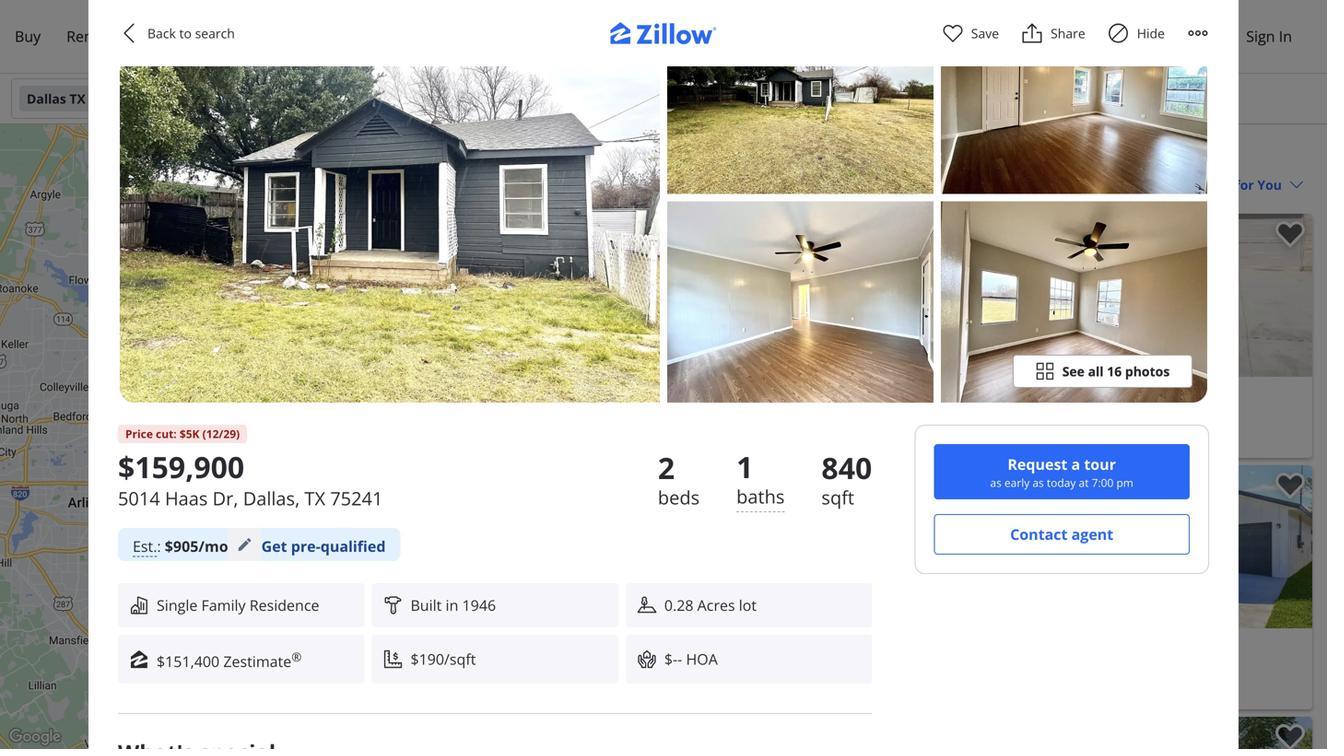 Task type: locate. For each thing, give the bounding box(es) containing it.
price down "9433"
[[1000, 474, 1028, 490]]

reyna
[[691, 683, 728, 700]]

chevron left image inside property images, use arrow keys to navigate, image 1 of 24 group
[[995, 536, 1017, 558]]

5014
[[118, 486, 160, 511]]

ave, inside 9433 winterset ave, dallas, tx 75232 link
[[1087, 431, 1113, 449]]

1 vertical spatial price
[[1000, 474, 1028, 490]]

dallas, down the 1,636 sqft at the bottom of page
[[1116, 431, 1156, 449]]

0 horizontal spatial - house for sale
[[807, 661, 901, 678]]

main content containing dallas tx real estate & homes for sale
[[636, 124, 1328, 750]]

375k link
[[263, 575, 300, 592]]

3 for 3 ba
[[705, 661, 712, 678]]

share image
[[1022, 22, 1044, 44]]

chevron down image
[[803, 91, 818, 106], [915, 91, 930, 106], [418, 150, 432, 165], [1290, 177, 1305, 192]]

sale
[[1212, 409, 1236, 426], [877, 661, 901, 678]]

1 horizontal spatial dallas
[[655, 142, 709, 167]]

for
[[929, 142, 958, 167]]

haas
[[165, 486, 208, 511]]

0 horizontal spatial save this home image
[[941, 473, 971, 500]]

2 for 2 ba
[[1039, 409, 1047, 426]]

2 horizontal spatial dallas,
[[1116, 431, 1156, 449]]

$190/sqft
[[411, 649, 476, 669]]

dallas tx
[[27, 90, 86, 107]]

17
[[666, 223, 678, 238]]

amazing
[[1000, 223, 1048, 238]]

sqft right baths
[[822, 485, 855, 510]]

1 horizontal spatial ave,
[[1087, 431, 1113, 449]]

0 vertical spatial bds
[[1004, 409, 1026, 426]]

lot
[[739, 596, 757, 615]]

0 vertical spatial save this home image
[[941, 221, 971, 248]]

400k link
[[221, 516, 258, 533]]

save this home button for $375,000
[[1261, 214, 1313, 266]]

- house for sale up 75236
[[807, 661, 901, 678]]

dallas, up 400k link
[[243, 486, 300, 511]]

- house for sale for $399,999
[[807, 661, 901, 678]]

ba up winterset
[[1050, 409, 1065, 426]]

as
[[991, 475, 1002, 490], [1033, 475, 1044, 490]]

dallas, left 75236
[[760, 683, 800, 700]]

hammer image
[[383, 596, 403, 616]]

tx up 356k at the bottom left of page
[[305, 486, 325, 511]]

1 horizontal spatial chevron left image
[[660, 284, 682, 307]]

remove boundary
[[467, 149, 585, 166]]

2
[[1039, 409, 1047, 426], [658, 448, 675, 488]]

ave, down 1,636
[[1087, 431, 1113, 449]]

1 vertical spatial ave,
[[731, 683, 756, 700]]

property images, use arrow keys to navigate, image 1 of 16 group
[[651, 214, 978, 381], [986, 214, 1313, 381]]

0 vertical spatial chevron left image
[[118, 22, 140, 44]]

zillow logo image
[[129, 649, 149, 670]]

- house for sale up 75232
[[1142, 409, 1236, 426]]

0 horizontal spatial ave,
[[731, 683, 756, 700]]

property images, use arrow keys to navigate, image 1 of 16 group for $375,000
[[986, 214, 1313, 381]]

0 horizontal spatial 3
[[705, 661, 712, 678]]

0 horizontal spatial price
[[125, 426, 153, 442]]

sign
[[1247, 26, 1276, 46]]

0 horizontal spatial property images, use arrow keys to navigate, image 1 of 16 group
[[651, 214, 978, 381]]

1 as from the left
[[991, 475, 1002, 490]]

save this home button for $399,999
[[927, 466, 978, 517]]

$-- hoa
[[665, 649, 718, 669]]

0 vertical spatial 3
[[993, 409, 1000, 426]]

manage rentals link
[[947, 15, 1082, 58]]

chevron down image
[[369, 91, 384, 106], [487, 91, 501, 106], [660, 91, 675, 106], [545, 711, 558, 724]]

$399,999
[[658, 634, 737, 660]]

tx left 75236
[[803, 683, 817, 700]]

chevron left image down "early"
[[995, 536, 1017, 558]]

back to search
[[148, 24, 235, 42]]

$159,900 inside main content
[[658, 383, 737, 408]]

0 horizontal spatial as
[[991, 475, 1002, 490]]

lot image
[[637, 596, 657, 616]]

0 vertical spatial ave,
[[1087, 431, 1113, 449]]

tx up results
[[714, 142, 735, 167]]

0 vertical spatial $159,900
[[658, 383, 737, 408]]

for up 75236
[[857, 661, 874, 678]]

sqft inside 840 sqft
[[822, 485, 855, 510]]

main content
[[636, 124, 1328, 750]]

840 sqft
[[822, 448, 872, 510]]

1 horizontal spatial ba
[[1050, 409, 1065, 426]]

3 bds
[[993, 409, 1026, 426]]

save this home image
[[941, 221, 971, 248], [1276, 473, 1305, 500], [1276, 725, 1305, 750]]

grid image
[[1036, 362, 1055, 381]]

tx
[[70, 90, 86, 107], [714, 142, 735, 167], [1159, 431, 1174, 449], [305, 486, 325, 511], [803, 683, 817, 700]]

cut: left $5k
[[156, 426, 177, 442]]

0 vertical spatial dallas
[[27, 90, 66, 107]]

property images, use arrow keys to navigate, image 1 of 27 group
[[651, 466, 978, 633]]

1610 marfa ave, dallas, tx 75216 image
[[986, 466, 1313, 629]]

1 horizontal spatial property images, use arrow keys to navigate, image 1 of 16 group
[[986, 214, 1313, 381]]

485k link
[[229, 449, 266, 466]]

as down request
[[1033, 475, 1044, 490]]

160k link
[[310, 526, 346, 542]]

pre-
[[291, 537, 321, 556]]

agent
[[1072, 525, 1114, 544]]

0 vertical spatial ba
[[1050, 409, 1065, 426]]

0 vertical spatial save this home image
[[1276, 221, 1305, 248]]

0 horizontal spatial cut:
[[156, 426, 177, 442]]

0 vertical spatial - house for sale
[[1142, 409, 1236, 426]]

house up 75236
[[815, 661, 853, 678]]

results
[[691, 175, 733, 193]]

0 horizontal spatial for
[[857, 661, 874, 678]]

sale up 4457 reyna ave, dallas, tx 75236 link
[[877, 661, 901, 678]]

0 horizontal spatial -
[[678, 649, 683, 669]]

save this home image for price cut:
[[1276, 473, 1305, 500]]

2 down $375,000
[[1039, 409, 1047, 426]]

1 vertical spatial dallas,
[[243, 486, 300, 511]]

1 vertical spatial save this home image
[[941, 473, 971, 500]]

main navigation
[[0, 0, 1328, 74]]

3 up reyna
[[705, 661, 712, 678]]

0 horizontal spatial 2
[[658, 448, 675, 488]]

- up 9433 winterset ave, dallas, tx 75232 link
[[1142, 409, 1146, 426]]

1 property images, use arrow keys to navigate, image 1 of 16 group from the left
[[651, 214, 978, 381]]

sqft
[[1115, 409, 1138, 426], [822, 485, 855, 510]]

2 vertical spatial chevron left image
[[995, 536, 1017, 558]]

1 vertical spatial cut:
[[1031, 474, 1052, 490]]

single family residence
[[157, 596, 319, 615]]

1 horizontal spatial - house for sale
[[1142, 409, 1236, 426]]

1 vertical spatial - house for sale
[[807, 661, 901, 678]]

chevron left image
[[118, 22, 140, 44], [660, 284, 682, 307], [995, 536, 1017, 558]]

bds up "9433"
[[1004, 409, 1026, 426]]

sale for $375,000
[[1212, 409, 1236, 426]]

1 horizontal spatial as
[[1033, 475, 1044, 490]]

tx down rent link
[[70, 90, 86, 107]]

rent
[[67, 26, 98, 46]]

840
[[822, 448, 872, 488]]

- house for sale
[[1142, 409, 1236, 426], [807, 661, 901, 678]]

help link
[[1174, 15, 1232, 58]]

bds
[[1004, 409, 1026, 426], [669, 661, 691, 678]]

1 horizontal spatial cut:
[[1031, 474, 1052, 490]]

price for 13)
[[1000, 474, 1028, 490]]

1 vertical spatial 3
[[705, 661, 712, 678]]

3
[[993, 409, 1000, 426], [705, 661, 712, 678]]

3 up "9433"
[[993, 409, 1000, 426]]

2 horizontal spatial -
[[1142, 409, 1146, 426]]

0 vertical spatial house
[[1149, 409, 1188, 426]]

request a tour as early as today at 7:00 pm
[[991, 455, 1134, 490]]

ba up reyna
[[715, 661, 731, 678]]

sale for $399,999
[[877, 661, 901, 678]]

1 horizontal spatial save this home image
[[1276, 221, 1305, 248]]

for for $399,999
[[857, 661, 874, 678]]

house for $375,000
[[1149, 409, 1188, 426]]

2,597
[[655, 175, 688, 193]]

0 vertical spatial price
[[125, 426, 153, 442]]

2 horizontal spatial chevron left image
[[995, 536, 1017, 558]]

days
[[681, 223, 707, 238]]

1 horizontal spatial house
[[1149, 409, 1188, 426]]

tx inside price cut: $5k (12/29) $159,900 5014 haas dr, dallas, tx 75241
[[305, 486, 325, 511]]

485k
[[236, 451, 260, 465]]

chevron left image
[[995, 284, 1017, 307]]

0 horizontal spatial $159,900
[[118, 447, 245, 487]]

2 property images, use arrow keys to navigate, image 1 of 16 group from the left
[[986, 214, 1313, 381]]

map region
[[0, 0, 856, 750]]

dallas for dallas tx
[[27, 90, 66, 107]]

save this home image
[[1276, 221, 1305, 248], [941, 473, 971, 500]]

cut: inside price cut: $5k (12/29) $159,900 5014 haas dr, dallas, tx 75241
[[156, 426, 177, 442]]

hoa image
[[637, 649, 657, 670]]

1 vertical spatial sqft
[[822, 485, 855, 510]]

tx inside filters element
[[70, 90, 86, 107]]

- for $399,999
[[807, 661, 811, 678]]

save this home image for 17 days on zillow
[[941, 221, 971, 248]]

0 vertical spatial sale
[[1212, 409, 1236, 426]]

price left $5k
[[125, 426, 153, 442]]

$905/mo
[[165, 537, 228, 556]]

view larger view of the 4 photo of this home image
[[667, 201, 934, 403]]

sale up 75232
[[1212, 409, 1236, 426]]

cut: right "early"
[[1031, 474, 1052, 490]]

for up 75232
[[1191, 409, 1209, 426]]

1 vertical spatial sale
[[877, 661, 901, 678]]

est. : $905/mo
[[133, 537, 228, 556]]

chevron right image
[[1282, 284, 1304, 307], [947, 536, 969, 558], [1282, 536, 1304, 558]]

2,597 results
[[655, 175, 733, 193]]

$159,900 down $5k
[[118, 447, 245, 487]]

1 horizontal spatial 2
[[1039, 409, 1047, 426]]

as left "early"
[[991, 475, 1002, 490]]

0 horizontal spatial sale
[[877, 661, 901, 678]]

0 vertical spatial cut:
[[156, 426, 177, 442]]

ave, inside 4457 reyna ave, dallas, tx 75236 link
[[731, 683, 756, 700]]

- right 5
[[678, 649, 683, 669]]

16
[[1107, 363, 1122, 380]]

1 vertical spatial save this home image
[[1276, 473, 1305, 500]]

$159,900 inside price cut: $5k (12/29) $159,900 5014 haas dr, dallas, tx 75241
[[118, 447, 245, 487]]

3 ba
[[705, 661, 731, 678]]

0.28 acres lot
[[665, 596, 757, 615]]

0 horizontal spatial sqft
[[822, 485, 855, 510]]

0 horizontal spatial dallas,
[[243, 486, 300, 511]]

1 horizontal spatial price
[[1000, 474, 1028, 490]]

9433 winterset ave, dallas, tx 75232 image
[[986, 214, 1313, 377]]

a
[[1072, 455, 1081, 474]]

share
[[1051, 24, 1086, 42]]

0 vertical spatial for
[[1191, 409, 1209, 426]]

sqft right 1,636
[[1115, 409, 1138, 426]]

save this home image for $375,000
[[1276, 221, 1305, 248]]

1 vertical spatial for
[[857, 661, 874, 678]]

1 horizontal spatial dallas,
[[760, 683, 800, 700]]

-
[[1142, 409, 1146, 426], [678, 649, 683, 669], [807, 661, 811, 678]]

rentals
[[1019, 26, 1069, 46]]

- up 4457 reyna ave, dallas, tx 75236 link
[[807, 661, 811, 678]]

chevron left image left back
[[118, 22, 140, 44]]

price cut: $5k (12/29) $159,900 5014 haas dr, dallas, tx 75241
[[118, 426, 383, 511]]

view larger view of the 2 photo of this home image
[[667, 0, 934, 194]]

heart image
[[942, 22, 964, 44]]

1 horizontal spatial sale
[[1212, 409, 1236, 426]]

ave, right reyna
[[731, 683, 756, 700]]

sqft inside main content
[[1115, 409, 1138, 426]]

price inside main content
[[1000, 474, 1028, 490]]

2 left elegance
[[658, 448, 675, 488]]

cut: for 13)
[[1031, 474, 1052, 490]]

dallas, inside price cut: $5k (12/29) $159,900 5014 haas dr, dallas, tx 75241
[[243, 486, 300, 511]]

2 inside the 2 beds
[[658, 448, 675, 488]]

sign in
[[1247, 26, 1293, 46]]

buy
[[15, 26, 41, 46]]

0 horizontal spatial ba
[[715, 661, 731, 678]]

on
[[710, 223, 724, 238]]

boundary
[[522, 149, 585, 166]]

5
[[658, 661, 666, 678]]

1 vertical spatial bds
[[669, 661, 691, 678]]

chevron right image inside property images, use arrow keys to navigate, image 1 of 27 group
[[947, 536, 969, 558]]

2 vertical spatial dallas,
[[760, 683, 800, 700]]

edit image
[[237, 537, 252, 552]]

zestimate
[[223, 652, 292, 671]]

$159,900 up the 2 beds
[[658, 383, 737, 408]]

dallas inside filters element
[[27, 90, 66, 107]]

1 horizontal spatial for
[[1191, 409, 1209, 426]]

1 horizontal spatial -
[[807, 661, 811, 678]]

0 vertical spatial dallas,
[[1116, 431, 1156, 449]]

1 horizontal spatial bds
[[1004, 409, 1026, 426]]

house up 9433 winterset ave, dallas, tx 75232 link
[[1149, 409, 1188, 426]]

home loans
[[174, 26, 260, 46]]

ba
[[1050, 409, 1065, 426], [715, 661, 731, 678]]

1 vertical spatial ba
[[715, 661, 731, 678]]

bds for $399,999
[[669, 661, 691, 678]]

dallas down buy link at the left top of page
[[27, 90, 66, 107]]

price square feet image
[[383, 649, 403, 670]]

for
[[1191, 409, 1209, 426], [857, 661, 874, 678]]

hide image
[[1108, 22, 1130, 44]]

chevron left image down 17 at the top
[[660, 284, 682, 307]]

0 horizontal spatial dallas
[[27, 90, 66, 107]]

bds right 5
[[669, 661, 691, 678]]

0 vertical spatial 2
[[1039, 409, 1047, 426]]

0 horizontal spatial house
[[815, 661, 853, 678]]

1 horizontal spatial $159,900
[[658, 383, 737, 408]]

1 horizontal spatial 3
[[993, 409, 1000, 426]]

baths
[[737, 484, 785, 509]]

1 vertical spatial house
[[815, 661, 853, 678]]

dallas up 2,597
[[655, 142, 709, 167]]

1,636 sqft
[[1079, 409, 1138, 426]]

0.28
[[665, 596, 694, 615]]

1 vertical spatial chevron left image
[[660, 284, 682, 307]]

get
[[261, 537, 287, 556]]

dallas, for $375,000
[[1116, 431, 1156, 449]]

1 vertical spatial 2
[[658, 448, 675, 488]]

2 vertical spatial save this home image
[[1276, 725, 1305, 750]]

0 vertical spatial sqft
[[1115, 409, 1138, 426]]

price inside price cut: $5k (12/29) $159,900 5014 haas dr, dallas, tx 75241
[[125, 426, 153, 442]]

chevron left image for price cut:
[[995, 536, 1017, 558]]

1 horizontal spatial sqft
[[1115, 409, 1138, 426]]

1 vertical spatial $159,900
[[118, 447, 245, 487]]

save this home button
[[927, 214, 978, 266], [1261, 214, 1313, 266], [927, 466, 978, 517], [1261, 466, 1313, 517], [1261, 717, 1313, 750]]

(nov
[[1092, 474, 1118, 490]]

1946
[[462, 596, 496, 615]]

0 horizontal spatial bds
[[669, 661, 691, 678]]

1 vertical spatial dallas
[[655, 142, 709, 167]]

house for $399,999
[[815, 661, 853, 678]]

see
[[1063, 363, 1085, 380]]

get pre-qualified
[[261, 537, 386, 556]]



Task type: vqa. For each thing, say whether or not it's contained in the screenshot.
the documents
no



Task type: describe. For each thing, give the bounding box(es) containing it.
chevron right image inside property images, use arrow keys to navigate, image 1 of 24 group
[[1282, 536, 1304, 558]]

(12/29)
[[202, 426, 240, 442]]

view larger view of the 3 photo of this home image
[[941, 0, 1208, 194]]

chevron right image for $375,000
[[1282, 284, 1304, 307]]

in
[[446, 596, 459, 615]]

4457 reyna ave, dallas, tx 75236 image
[[651, 466, 978, 629]]

2 beds
[[658, 448, 700, 510]]

0 horizontal spatial chevron left image
[[118, 22, 140, 44]]

9433
[[993, 431, 1022, 449]]

plan
[[1110, 223, 1135, 238]]

clear field image
[[257, 91, 272, 106]]

qualified
[[321, 537, 386, 556]]

3 for 3 bds
[[993, 409, 1000, 426]]

property images, use arrow keys to navigate, image 1 of 16 group for $159,900
[[651, 214, 978, 381]]

save
[[972, 24, 999, 42]]

- for $375,000
[[1142, 409, 1146, 426]]

built
[[411, 596, 442, 615]]

view larger view of the 5 photo of this home image
[[941, 201, 1208, 403]]

pm
[[1117, 475, 1134, 490]]

4457
[[658, 683, 688, 700]]

more image
[[1187, 22, 1210, 44]]

to
[[179, 24, 192, 42]]

winterset
[[1026, 431, 1084, 449]]

property images, use arrow keys to navigate, image 1 of 17 group
[[986, 717, 1313, 750]]

sign in link
[[1234, 15, 1305, 58]]

home loans link
[[161, 15, 273, 58]]

sell link
[[111, 15, 161, 58]]

17 days on zillow
[[666, 223, 759, 238]]

75232
[[1177, 431, 1214, 449]]

at
[[1079, 475, 1089, 490]]

filters element
[[0, 74, 1328, 124]]

sqft for 1,636
[[1115, 409, 1138, 426]]

contact agent
[[1011, 525, 1114, 544]]

see all 16 photos
[[1063, 363, 1170, 380]]

for for $375,000
[[1191, 409, 1209, 426]]

chevron right image for $399,999
[[947, 536, 969, 558]]

loans
[[219, 26, 260, 46]]

375k
[[270, 577, 293, 591]]

search
[[195, 24, 235, 42]]

cut: for $159,900
[[156, 426, 177, 442]]

all
[[1088, 363, 1104, 380]]

ave, for $375,000
[[1087, 431, 1113, 449]]

$151,400
[[157, 652, 220, 671]]

back to search link
[[118, 22, 256, 44]]

real
[[740, 142, 778, 167]]

contact agent button
[[934, 514, 1190, 555]]

elegance
[[706, 474, 755, 490]]

residence
[[250, 596, 319, 615]]

save button
[[942, 22, 999, 44]]

property images, use arrow keys to navigate, image 1 of 24 group
[[986, 466, 1313, 633]]

contact
[[1011, 525, 1068, 544]]

sale
[[963, 142, 999, 167]]

google image
[[5, 726, 65, 750]]

remove boundary button
[[450, 139, 621, 176]]

dallas for dallas tx real estate & homes for sale
[[655, 142, 709, 167]]

classic elegance
[[666, 474, 755, 490]]

- house for sale for $375,000
[[1142, 409, 1236, 426]]

7:00
[[1092, 475, 1114, 490]]

today
[[1047, 475, 1076, 490]]

dr,
[[213, 486, 238, 511]]

335k
[[181, 567, 204, 581]]

price for $159,900
[[125, 426, 153, 442]]

75241
[[330, 486, 383, 511]]

minus image
[[591, 705, 611, 724]]

ba for $375,000
[[1050, 409, 1065, 426]]

bds for $375,000
[[1004, 409, 1026, 426]]

13)
[[1121, 474, 1137, 490]]

356k link
[[283, 522, 320, 538]]

ave, for $399,999
[[731, 683, 756, 700]]

$5,000
[[1055, 474, 1089, 490]]

early
[[1005, 475, 1030, 490]]

chevron right image
[[947, 284, 969, 307]]

4457 reyna ave, dallas, tx 75236
[[658, 683, 858, 700]]

search image
[[260, 91, 275, 106]]

335k link
[[174, 566, 211, 583]]

beds
[[658, 485, 700, 510]]

2 as from the left
[[1033, 475, 1044, 490]]

dallas, for $399,999
[[760, 683, 800, 700]]

homes
[[862, 142, 924, 167]]

save this home image for $399,999
[[941, 473, 971, 500]]

close image
[[592, 151, 605, 164]]

acres
[[698, 596, 735, 615]]

dallas tx real estate & homes for sale
[[655, 142, 999, 167]]

1.05m
[[271, 287, 300, 300]]

single
[[157, 596, 198, 615]]

house type image
[[129, 596, 149, 616]]

sqft for 840
[[822, 485, 855, 510]]

&
[[843, 142, 857, 167]]

amazing open floor plan
[[1000, 223, 1135, 238]]

back
[[148, 24, 176, 42]]

hoa
[[686, 649, 718, 669]]

9433 winterset ave, dallas, tx 75232 link
[[993, 429, 1305, 451]]

sell
[[124, 26, 148, 46]]

est.
[[133, 537, 157, 556]]

2 for 2 beds
[[658, 448, 675, 488]]

ba for $399,999
[[715, 661, 731, 678]]

zillow logo image
[[590, 22, 738, 54]]

get pre-qualified link
[[261, 536, 386, 558]]

view larger view of the 1 photo of this home image
[[120, 0, 660, 403]]

open
[[1051, 223, 1078, 238]]

$5k
[[180, 426, 200, 442]]

chevron left image for 17 days on zillow
[[660, 284, 682, 307]]

built in 1946
[[411, 596, 496, 615]]

1 baths
[[737, 447, 785, 509]]

400k
[[228, 518, 251, 532]]

help
[[1187, 26, 1219, 46]]

:
[[157, 537, 161, 556]]

tx left 75232
[[1159, 431, 1174, 449]]

5014 haas dr, dallas, tx 75241 image
[[651, 214, 978, 377]]

floor
[[1081, 223, 1108, 238]]

save this home button for $159,900
[[927, 214, 978, 266]]

$-
[[665, 649, 678, 669]]

$151,400 zestimate ®
[[157, 649, 302, 671]]

1
[[737, 447, 754, 487]]



